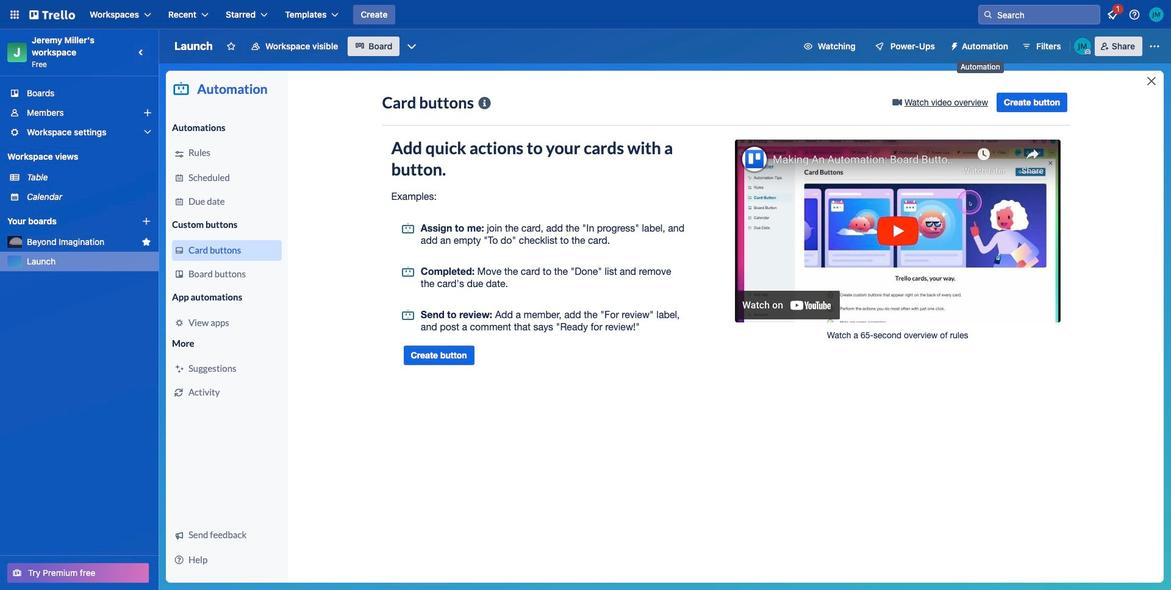 Task type: describe. For each thing, give the bounding box(es) containing it.
your boards with 2 items element
[[7, 214, 123, 229]]

customize views image
[[406, 40, 418, 52]]

this member is an admin of this board. image
[[1085, 49, 1091, 55]]

search image
[[983, 10, 993, 20]]

star or unstar board image
[[226, 41, 236, 51]]

add board image
[[142, 217, 151, 226]]

show menu image
[[1149, 40, 1161, 52]]

sm image
[[945, 37, 962, 54]]

0 vertical spatial jeremy miller (jeremymiller198) image
[[1149, 7, 1164, 22]]



Task type: locate. For each thing, give the bounding box(es) containing it.
1 horizontal spatial jeremy miller (jeremymiller198) image
[[1149, 7, 1164, 22]]

1 notification image
[[1105, 7, 1120, 22]]

Board name text field
[[168, 37, 219, 56]]

back to home image
[[29, 5, 75, 24]]

primary element
[[0, 0, 1171, 29]]

0 horizontal spatial jeremy miller (jeremymiller198) image
[[1074, 38, 1091, 55]]

jeremy miller (jeremymiller198) image down search field
[[1074, 38, 1091, 55]]

jeremy miller (jeremymiller198) image
[[1149, 7, 1164, 22], [1074, 38, 1091, 55]]

Search field
[[993, 6, 1100, 23]]

starred icon image
[[142, 237, 151, 247]]

jeremy miller (jeremymiller198) image right open information menu icon
[[1149, 7, 1164, 22]]

1 vertical spatial jeremy miller (jeremymiller198) image
[[1074, 38, 1091, 55]]

open information menu image
[[1129, 9, 1141, 21]]

workspace navigation collapse icon image
[[133, 44, 150, 61]]

tooltip
[[957, 61, 1004, 73]]



Task type: vqa. For each thing, say whether or not it's contained in the screenshot.
Star or unstar board IMAGE on the top left
yes



